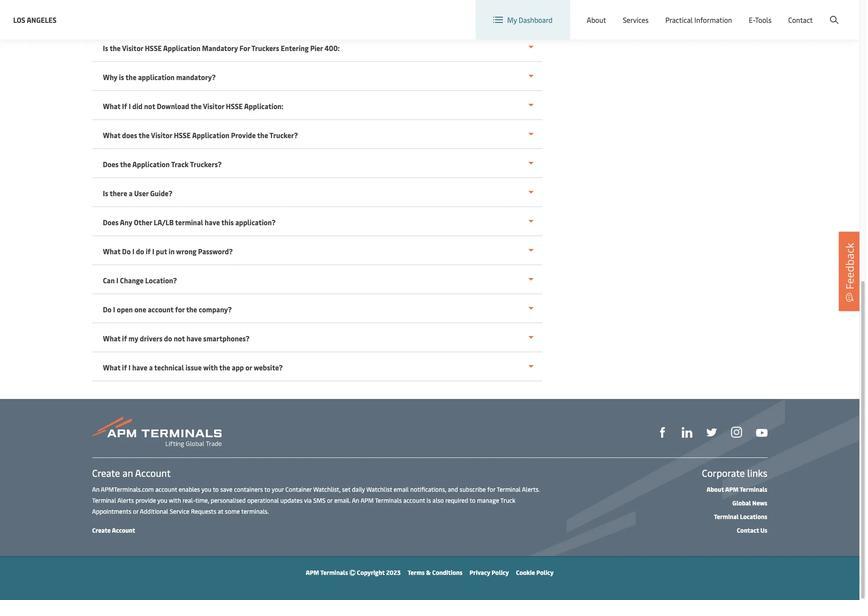 Task type: locate. For each thing, give the bounding box(es) containing it.
what for what does the visitor hsse application provide the trucker?
[[103, 130, 120, 140]]

time,
[[195, 496, 209, 505]]

to
[[213, 485, 219, 494], [265, 485, 270, 494], [470, 496, 476, 505]]

about for about apm terminals
[[707, 485, 724, 494]]

ⓒ
[[350, 568, 356, 577]]

0 vertical spatial terminal
[[497, 485, 521, 494]]

do i open one account for the company? button
[[92, 294, 543, 323]]

what does the visitor hsse application provide the trucker? button
[[92, 120, 543, 149]]

do left open
[[103, 304, 111, 314]]

do right drivers on the bottom left of page
[[164, 333, 172, 343]]

what if i did not download the visitor hsse application: button
[[92, 91, 543, 120]]

0 vertical spatial is
[[119, 72, 124, 82]]

with right issue
[[203, 362, 218, 372]]

0 vertical spatial does
[[103, 159, 118, 169]]

0 vertical spatial with
[[203, 362, 218, 372]]

a
[[129, 188, 132, 198], [149, 362, 153, 372]]

0 horizontal spatial about
[[587, 15, 606, 25]]

does up there
[[103, 159, 118, 169]]

about left switch at the top right of page
[[587, 15, 606, 25]]

for
[[175, 304, 185, 314], [488, 485, 496, 494]]

if
[[122, 101, 127, 111]]

what if my drivers do not have smartphones?
[[103, 333, 250, 343]]

1 horizontal spatial about
[[707, 485, 724, 494]]

with inside dropdown button
[[203, 362, 218, 372]]

1 vertical spatial is
[[427, 496, 431, 505]]

2 vertical spatial terminal
[[714, 512, 739, 521]]

practical information button
[[666, 0, 733, 40]]

what inside "dropdown button"
[[103, 246, 120, 256]]

an
[[123, 466, 133, 479]]

not
[[144, 101, 155, 111], [174, 333, 185, 343]]

0 horizontal spatial terminals
[[321, 568, 348, 577]]

global inside button
[[690, 8, 711, 18]]

one
[[134, 304, 146, 314]]

conditions
[[432, 568, 463, 577]]

1 vertical spatial about
[[707, 485, 724, 494]]

1 horizontal spatial have
[[186, 333, 202, 343]]

about down corporate
[[707, 485, 724, 494]]

visitor up what does the visitor hsse application provide the trucker?
[[203, 101, 224, 111]]

there
[[109, 188, 127, 198]]

you up time,
[[202, 485, 212, 494]]

1 vertical spatial an
[[352, 496, 359, 505]]

0 vertical spatial apm
[[726, 485, 739, 494]]

application left track on the left
[[132, 159, 170, 169]]

or right the app
[[245, 362, 252, 372]]

have left technical on the left of page
[[132, 362, 147, 372]]

2 is from the top
[[103, 188, 108, 198]]

a left user
[[129, 188, 132, 198]]

containers
[[234, 485, 263, 494]]

create
[[795, 8, 816, 18], [92, 466, 120, 479], [92, 526, 111, 534]]

hsse left application: on the left of the page
[[226, 101, 243, 111]]

0 vertical spatial for
[[175, 304, 185, 314]]

cookie policy
[[516, 568, 554, 577]]

your
[[272, 485, 284, 494]]

2 what from the top
[[103, 130, 120, 140]]

does any other la/lb terminal have this application? button
[[92, 207, 543, 236]]

the inside why is the application mandatory? dropdown button
[[125, 72, 136, 82]]

global news link
[[733, 499, 768, 507]]

0 horizontal spatial policy
[[492, 568, 509, 577]]

0 vertical spatial hsse
[[145, 43, 162, 53]]

account down email
[[404, 496, 425, 505]]

account
[[817, 8, 843, 18], [135, 466, 171, 479], [112, 526, 135, 534]]

hsse up the application
[[145, 43, 162, 53]]

1 vertical spatial hsse
[[226, 101, 243, 111]]

account down the appointments
[[112, 526, 135, 534]]

application up truckers?
[[192, 130, 229, 140]]

2 horizontal spatial have
[[205, 217, 220, 227]]

1 vertical spatial create
[[92, 466, 120, 479]]

apmterminals.com
[[101, 485, 154, 494]]

real-
[[183, 496, 195, 505]]

the left the company?
[[186, 304, 197, 314]]

apm left the ⓒ
[[306, 568, 319, 577]]

mandatory?
[[176, 72, 216, 82]]

2 vertical spatial create
[[92, 526, 111, 534]]

terminals down watchlist
[[375, 496, 402, 505]]

application?
[[235, 217, 276, 227]]

1 vertical spatial global
[[733, 499, 751, 507]]

1 horizontal spatial contact
[[789, 15, 813, 25]]

the inside what if i have a technical issue with the app or website? dropdown button
[[219, 362, 230, 372]]

is up why
[[103, 43, 108, 53]]

if for i
[[122, 362, 127, 372]]

i
[[129, 101, 131, 111], [132, 246, 134, 256], [152, 246, 154, 256], [116, 275, 118, 285], [113, 304, 115, 314], [128, 362, 130, 372]]

do
[[136, 246, 144, 256], [164, 333, 172, 343]]

1 vertical spatial with
[[169, 496, 181, 505]]

for up what if my drivers do not have smartphones?
[[175, 304, 185, 314]]

application up mandatory?
[[163, 43, 200, 53]]

container
[[286, 485, 312, 494]]

account right an
[[135, 466, 171, 479]]

e-tools
[[749, 15, 772, 25]]

policy right 'privacy'
[[492, 568, 509, 577]]

is inside dropdown button
[[119, 72, 124, 82]]

with up service
[[169, 496, 181, 505]]

to left "your"
[[265, 485, 270, 494]]

1 vertical spatial does
[[103, 217, 118, 227]]

you up additional
[[157, 496, 168, 505]]

0 horizontal spatial do
[[103, 304, 111, 314]]

terminal up the truck
[[497, 485, 521, 494]]

for inside 'an apmterminals.com account enables you to save containers to your container watchlist, set daily watchlist email notifications, and subscribe for terminal alerts. terminal alerts provide you with real-time, personalised operational updates via sms or email. an apm terminals account is also required to manage truck appointments or additional service requests at some terminals.'
[[488, 485, 496, 494]]

hsse inside what does the visitor hsse application provide the trucker? dropdown button
[[174, 130, 191, 140]]

does the application track truckers?
[[103, 159, 222, 169]]

1 is from the top
[[103, 43, 108, 53]]

1 vertical spatial visitor
[[203, 101, 224, 111]]

why is the application mandatory? button
[[92, 62, 543, 91]]

a inside dropdown button
[[149, 362, 153, 372]]

links
[[748, 466, 768, 479]]

the inside what if i did not download the visitor hsse application: dropdown button
[[191, 101, 202, 111]]

pier
[[310, 43, 323, 53]]

does inside dropdown button
[[103, 159, 118, 169]]

1 horizontal spatial do
[[164, 333, 172, 343]]

hsse up track on the left
[[174, 130, 191, 140]]

global for global news
[[733, 499, 751, 507]]

the right 'does'
[[138, 130, 149, 140]]

email.
[[334, 496, 351, 505]]

0 horizontal spatial an
[[92, 485, 100, 494]]

1 what from the top
[[103, 101, 120, 111]]

visitor up the application
[[122, 43, 143, 53]]

0 vertical spatial terminals
[[740, 485, 768, 494]]

1 policy from the left
[[492, 568, 509, 577]]

what
[[103, 101, 120, 111], [103, 130, 120, 140], [103, 246, 120, 256], [103, 333, 120, 343], [103, 362, 120, 372]]

is left there
[[103, 188, 108, 198]]

1 horizontal spatial with
[[203, 362, 218, 372]]

do inside dropdown button
[[164, 333, 172, 343]]

1 horizontal spatial terminals
[[375, 496, 402, 505]]

is right why
[[119, 72, 124, 82]]

an down daily
[[352, 496, 359, 505]]

2 vertical spatial apm
[[306, 568, 319, 577]]

the up why
[[109, 43, 120, 53]]

operational
[[247, 496, 279, 505]]

account right contact popup button
[[817, 8, 843, 18]]

is the visitor hsse application mandatory for truckers entering pier 400:
[[103, 43, 340, 53]]

the left the app
[[219, 362, 230, 372]]

application
[[138, 72, 174, 82]]

2 horizontal spatial hsse
[[226, 101, 243, 111]]

if inside dropdown button
[[122, 362, 127, 372]]

what inside dropdown button
[[103, 130, 120, 140]]

personalised
[[211, 496, 246, 505]]

an up the appointments
[[92, 485, 100, 494]]

if inside "dropdown button"
[[146, 246, 150, 256]]

contact button
[[789, 0, 813, 40]]

0 horizontal spatial with
[[169, 496, 181, 505]]

have left this
[[205, 217, 220, 227]]

the right why
[[125, 72, 136, 82]]

not right did
[[144, 101, 155, 111]]

account left enables in the bottom of the page
[[155, 485, 177, 494]]

does left any
[[103, 217, 118, 227]]

switch location button
[[598, 8, 662, 18]]

cookie policy link
[[516, 568, 554, 577]]

app
[[232, 362, 244, 372]]

do inside "dropdown button"
[[136, 246, 144, 256]]

1 horizontal spatial is
[[427, 496, 431, 505]]

1 vertical spatial account
[[155, 485, 177, 494]]

what inside dropdown button
[[103, 362, 120, 372]]

create for create an account
[[92, 466, 120, 479]]

provide
[[136, 496, 156, 505]]

appointments
[[92, 507, 131, 516]]

visitor inside dropdown button
[[203, 101, 224, 111]]

to down subscribe
[[470, 496, 476, 505]]

0 horizontal spatial visitor
[[122, 43, 143, 53]]

0 horizontal spatial global
[[690, 8, 711, 18]]

do down any
[[122, 246, 131, 256]]

location
[[635, 8, 662, 18]]

if for my
[[122, 333, 127, 343]]

have up issue
[[186, 333, 202, 343]]

visitor up does the application track truckers?
[[151, 130, 172, 140]]

do left put
[[136, 246, 144, 256]]

create account
[[92, 526, 135, 534]]

0 vertical spatial is
[[103, 43, 108, 53]]

is
[[119, 72, 124, 82], [427, 496, 431, 505]]

is left also
[[427, 496, 431, 505]]

terminal down global news link
[[714, 512, 739, 521]]

wrong
[[176, 246, 196, 256]]

1 vertical spatial for
[[488, 485, 496, 494]]

1 does from the top
[[103, 159, 118, 169]]

for
[[239, 43, 250, 53]]

0 vertical spatial visitor
[[122, 43, 143, 53]]

about apm terminals link
[[707, 485, 768, 494]]

1 vertical spatial do
[[164, 333, 172, 343]]

or inside dropdown button
[[245, 362, 252, 372]]

terminal up the appointments
[[92, 496, 116, 505]]

2 vertical spatial hsse
[[174, 130, 191, 140]]

0 horizontal spatial contact
[[737, 526, 760, 534]]

you
[[202, 485, 212, 494], [157, 496, 168, 505]]

1 vertical spatial terminals
[[375, 496, 402, 505]]

a left technical on the left of page
[[149, 362, 153, 372]]

apm down corporate links
[[726, 485, 739, 494]]

1 horizontal spatial not
[[174, 333, 185, 343]]

the down 'does'
[[120, 159, 131, 169]]

the inside does the application track truckers? dropdown button
[[120, 159, 131, 169]]

1 horizontal spatial global
[[733, 499, 751, 507]]

save
[[220, 485, 233, 494]]

with
[[203, 362, 218, 372], [169, 496, 181, 505]]

1 horizontal spatial for
[[488, 485, 496, 494]]

2 vertical spatial visitor
[[151, 130, 172, 140]]

is inside 'an apmterminals.com account enables you to save containers to your container watchlist, set daily watchlist email notifications, and subscribe for terminal alerts. terminal alerts provide you with real-time, personalised operational updates via sms or email. an apm terminals account is also required to manage truck appointments or additional service requests at some terminals.'
[[427, 496, 431, 505]]

create left an
[[92, 466, 120, 479]]

0 horizontal spatial is
[[119, 72, 124, 82]]

to left save
[[213, 485, 219, 494]]

create down the appointments
[[92, 526, 111, 534]]

is for is the visitor hsse application mandatory for truckers entering pier 400:
[[103, 43, 108, 53]]

1 horizontal spatial terminal
[[497, 485, 521, 494]]

contact for contact us
[[737, 526, 760, 534]]

what for what do i do if i put in wrong password?
[[103, 246, 120, 256]]

account right 'one'
[[148, 304, 173, 314]]

0 vertical spatial do
[[122, 246, 131, 256]]

1 horizontal spatial policy
[[537, 568, 554, 577]]

watchlist
[[366, 485, 392, 494]]

0 horizontal spatial do
[[136, 246, 144, 256]]

5 what from the top
[[103, 362, 120, 372]]

0 vertical spatial an
[[92, 485, 100, 494]]

create right the /
[[795, 8, 816, 18]]

you tube link
[[756, 426, 768, 437]]

0 vertical spatial global
[[690, 8, 711, 18]]

apmt footer logo image
[[92, 417, 221, 447]]

0 horizontal spatial not
[[144, 101, 155, 111]]

0 vertical spatial account
[[148, 304, 173, 314]]

smartphones?
[[203, 333, 250, 343]]

e-tools button
[[749, 0, 772, 40]]

does for does any other la/lb terminal have this application?
[[103, 217, 118, 227]]

daily
[[352, 485, 365, 494]]

2 vertical spatial account
[[112, 526, 135, 534]]

updates
[[281, 496, 303, 505]]

does any other la/lb terminal have this application?
[[103, 217, 276, 227]]

enables
[[179, 485, 200, 494]]

1 horizontal spatial hsse
[[174, 130, 191, 140]]

manage
[[477, 496, 499, 505]]

1 horizontal spatial visitor
[[151, 130, 172, 140]]

2 does from the top
[[103, 217, 118, 227]]

2 vertical spatial have
[[132, 362, 147, 372]]

0 horizontal spatial to
[[213, 485, 219, 494]]

0 vertical spatial about
[[587, 15, 606, 25]]

terminals inside 'an apmterminals.com account enables you to save containers to your container watchlist, set daily watchlist email notifications, and subscribe for terminal alerts. terminal alerts provide you with real-time, personalised operational updates via sms or email. an apm terminals account is also required to manage truck appointments or additional service requests at some terminals.'
[[375, 496, 402, 505]]

1 horizontal spatial apm
[[361, 496, 374, 505]]

terminal locations
[[714, 512, 768, 521]]

not right drivers on the bottom left of page
[[174, 333, 185, 343]]

0 vertical spatial do
[[136, 246, 144, 256]]

if inside dropdown button
[[122, 333, 127, 343]]

1 vertical spatial or
[[327, 496, 333, 505]]

0 vertical spatial a
[[129, 188, 132, 198]]

some
[[225, 507, 240, 516]]

3 what from the top
[[103, 246, 120, 256]]

create account link
[[92, 526, 135, 534]]

1 horizontal spatial or
[[245, 362, 252, 372]]

4 what from the top
[[103, 333, 120, 343]]

does inside dropdown button
[[103, 217, 118, 227]]

an
[[92, 485, 100, 494], [352, 496, 359, 505]]

create for create account
[[92, 526, 111, 534]]

1 vertical spatial contact
[[737, 526, 760, 534]]

0 vertical spatial contact
[[789, 15, 813, 25]]

2 policy from the left
[[537, 568, 554, 577]]

terminals left the ⓒ
[[321, 568, 348, 577]]

1 vertical spatial terminal
[[92, 496, 116, 505]]

0 horizontal spatial have
[[132, 362, 147, 372]]

for up manage
[[488, 485, 496, 494]]

have inside dropdown button
[[186, 333, 202, 343]]

company?
[[199, 304, 232, 314]]

angeles
[[27, 15, 57, 24]]

email
[[394, 485, 409, 494]]

1 horizontal spatial you
[[202, 485, 212, 494]]

required
[[446, 496, 469, 505]]

policy
[[492, 568, 509, 577], [537, 568, 554, 577]]

0 horizontal spatial for
[[175, 304, 185, 314]]

0 horizontal spatial hsse
[[145, 43, 162, 53]]

is there a user guide? button
[[92, 178, 543, 207]]

policy right cookie
[[537, 568, 554, 577]]

terminals up global news link
[[740, 485, 768, 494]]

or down alerts
[[133, 507, 139, 516]]

the right download
[[191, 101, 202, 111]]

apm terminals ⓒ copyright 2023
[[306, 568, 401, 577]]

apm down daily
[[361, 496, 374, 505]]

/
[[791, 8, 794, 18]]

is
[[103, 43, 108, 53], [103, 188, 108, 198]]

1 vertical spatial you
[[157, 496, 168, 505]]

2 vertical spatial if
[[122, 362, 127, 372]]

1 vertical spatial is
[[103, 188, 108, 198]]

twitter image
[[707, 427, 717, 438]]

or right sms
[[327, 496, 333, 505]]

1 vertical spatial a
[[149, 362, 153, 372]]

1 vertical spatial do
[[103, 304, 111, 314]]

apm inside 'an apmterminals.com account enables you to save containers to your container watchlist, set daily watchlist email notifications, and subscribe for terminal alerts. terminal alerts provide you with real-time, personalised operational updates via sms or email. an apm terminals account is also required to manage truck appointments or additional service requests at some terminals.'
[[361, 496, 374, 505]]

0 horizontal spatial terminal
[[92, 496, 116, 505]]

instagram image
[[731, 427, 742, 438]]

1 vertical spatial application
[[192, 130, 229, 140]]

2 horizontal spatial visitor
[[203, 101, 224, 111]]



Task type: describe. For each thing, give the bounding box(es) containing it.
hsse inside what if i did not download the visitor hsse application: dropdown button
[[226, 101, 243, 111]]

2023
[[386, 568, 401, 577]]

account inside dropdown button
[[148, 304, 173, 314]]

2 vertical spatial terminals
[[321, 568, 348, 577]]

entering
[[281, 43, 309, 53]]

1 horizontal spatial to
[[265, 485, 270, 494]]

2 horizontal spatial or
[[327, 496, 333, 505]]

practical information
[[666, 15, 733, 25]]

contact us link
[[737, 526, 768, 534]]

policy for privacy policy
[[492, 568, 509, 577]]

contact us
[[737, 526, 768, 534]]

hsse inside is the visitor hsse application mandatory for truckers entering pier 400: dropdown button
[[145, 43, 162, 53]]

watchlist,
[[313, 485, 341, 494]]

instagram link
[[731, 426, 742, 438]]

guide?
[[150, 188, 172, 198]]

truckers
[[251, 43, 279, 53]]

400:
[[324, 43, 340, 53]]

other
[[134, 217, 152, 227]]

additional
[[140, 507, 168, 516]]

in
[[169, 246, 175, 256]]

linkedin image
[[682, 427, 693, 438]]

does
[[122, 130, 137, 140]]

i inside dropdown button
[[128, 362, 130, 372]]

us
[[761, 526, 768, 534]]

2 vertical spatial application
[[132, 159, 170, 169]]

2 horizontal spatial terminals
[[740, 485, 768, 494]]

0 vertical spatial not
[[144, 101, 155, 111]]

truckers?
[[190, 159, 222, 169]]

trucker?
[[269, 130, 298, 140]]

what for what if i did not download the visitor hsse application:
[[103, 101, 120, 111]]

0 vertical spatial account
[[817, 8, 843, 18]]

1 vertical spatial not
[[174, 333, 185, 343]]

contact for contact
[[789, 15, 813, 25]]

is the visitor hsse application mandatory for truckers entering pier 400: button
[[92, 33, 543, 62]]

dashboard
[[519, 15, 553, 25]]

what if my drivers do not have smartphones? button
[[92, 323, 543, 352]]

0 vertical spatial create
[[795, 8, 816, 18]]

requests
[[191, 507, 216, 516]]

youtube image
[[756, 429, 768, 437]]

2 vertical spatial account
[[404, 496, 425, 505]]

this
[[221, 217, 234, 227]]

change
[[120, 275, 143, 285]]

for inside dropdown button
[[175, 304, 185, 314]]

la/lb
[[154, 217, 174, 227]]

terminals.
[[241, 507, 269, 516]]

privacy
[[470, 568, 491, 577]]

mandatory
[[202, 43, 238, 53]]

services button
[[623, 0, 649, 40]]

what for what if i have a technical issue with the app or website?
[[103, 362, 120, 372]]

about button
[[587, 0, 606, 40]]

do inside "dropdown button"
[[122, 246, 131, 256]]

global menu
[[690, 8, 730, 18]]

2 horizontal spatial to
[[470, 496, 476, 505]]

0 vertical spatial application
[[163, 43, 200, 53]]

i inside dropdown button
[[129, 101, 131, 111]]

issue
[[185, 362, 202, 372]]

&
[[426, 568, 431, 577]]

services
[[623, 15, 649, 25]]

is there a user guide?
[[103, 188, 172, 198]]

news
[[753, 499, 768, 507]]

0 horizontal spatial apm
[[306, 568, 319, 577]]

facebook image
[[657, 427, 668, 438]]

what for what if my drivers do not have smartphones?
[[103, 333, 120, 343]]

did
[[132, 101, 142, 111]]

does for does the application track truckers?
[[103, 159, 118, 169]]

any
[[120, 217, 132, 227]]

2 horizontal spatial apm
[[726, 485, 739, 494]]

the right provide
[[257, 130, 268, 140]]

policy for cookie policy
[[537, 568, 554, 577]]

global for global menu
[[690, 8, 711, 18]]

the inside is the visitor hsse application mandatory for truckers entering pier 400: dropdown button
[[109, 43, 120, 53]]

is for is there a user guide?
[[103, 188, 108, 198]]

my
[[128, 333, 138, 343]]

corporate
[[702, 466, 745, 479]]

information
[[695, 15, 733, 25]]

what do i do if i put in wrong password? button
[[92, 236, 543, 265]]

los angeles
[[13, 15, 57, 24]]

1 horizontal spatial an
[[352, 496, 359, 505]]

menu
[[712, 8, 730, 18]]

with inside 'an apmterminals.com account enables you to save containers to your container watchlist, set daily watchlist email notifications, and subscribe for terminal alerts. terminal alerts provide you with real-time, personalised operational updates via sms or email. an apm terminals account is also required to manage truck appointments or additional service requests at some terminals.'
[[169, 496, 181, 505]]

privacy policy
[[470, 568, 509, 577]]

linkedin__x28_alt_x29__3_ link
[[682, 426, 693, 438]]

terms
[[408, 568, 425, 577]]

0 vertical spatial have
[[205, 217, 220, 227]]

do inside dropdown button
[[103, 304, 111, 314]]

about apm terminals
[[707, 485, 768, 494]]

alerts
[[117, 496, 134, 505]]

my dashboard button
[[493, 0, 553, 40]]

put
[[156, 246, 167, 256]]

terms & conditions link
[[408, 568, 463, 577]]

2 horizontal spatial terminal
[[714, 512, 739, 521]]

what if i did not download the visitor hsse application:
[[103, 101, 283, 111]]

fill 44 link
[[707, 426, 717, 438]]

feedback
[[843, 243, 857, 289]]

terminal
[[175, 217, 203, 227]]

at
[[218, 507, 224, 516]]

create an account
[[92, 466, 171, 479]]

the inside do i open one account for the company? dropdown button
[[186, 304, 197, 314]]

terms & conditions
[[408, 568, 463, 577]]

0 horizontal spatial or
[[133, 507, 139, 516]]

website?
[[254, 362, 283, 372]]

tools
[[755, 15, 772, 25]]

can
[[103, 275, 115, 285]]

login / create account link
[[756, 0, 843, 26]]

about for about
[[587, 15, 606, 25]]

login / create account
[[772, 8, 843, 18]]

alerts.
[[522, 485, 540, 494]]

service
[[170, 507, 190, 516]]

can i change location?
[[103, 275, 177, 285]]

0 vertical spatial you
[[202, 485, 212, 494]]

my dashboard
[[508, 15, 553, 25]]

password?
[[198, 246, 233, 256]]

sms
[[313, 496, 326, 505]]

0 horizontal spatial you
[[157, 496, 168, 505]]

1 vertical spatial account
[[135, 466, 171, 479]]

switch
[[612, 8, 633, 18]]

does the application track truckers? button
[[92, 149, 543, 178]]

what if i have a technical issue with the app or website?
[[103, 362, 283, 372]]

also
[[433, 496, 444, 505]]

download
[[157, 101, 189, 111]]

e-
[[749, 15, 755, 25]]

locations
[[740, 512, 768, 521]]

shape link
[[657, 426, 668, 438]]

a inside is there a user guide? dropdown button
[[129, 188, 132, 198]]



Task type: vqa. For each thing, say whether or not it's contained in the screenshot.
first Chief from the top of the page
no



